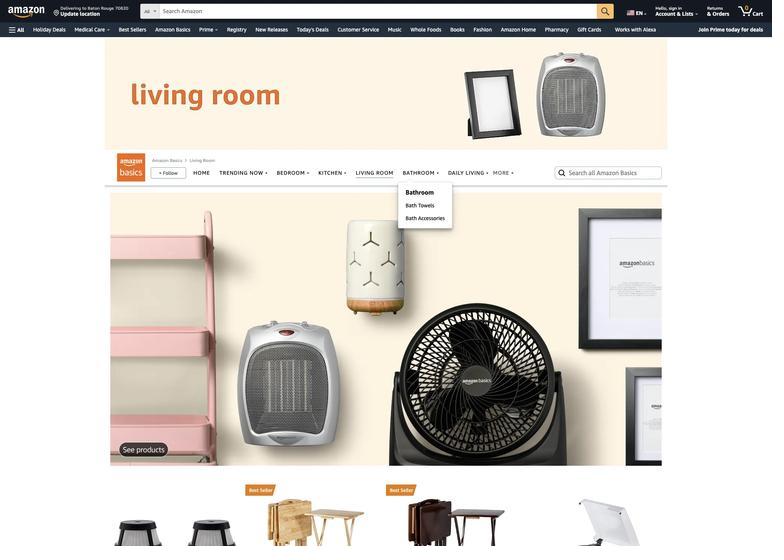 Task type: vqa. For each thing, say whether or not it's contained in the screenshot.
left Size
no



Task type: describe. For each thing, give the bounding box(es) containing it.
holiday deals link
[[29, 24, 70, 35]]

Search all Amazon Basics search field
[[569, 167, 650, 179]]

search image
[[558, 169, 567, 178]]

music
[[388, 26, 402, 33]]

pharmacy link
[[541, 24, 573, 35]]

best for amazon basics classic tv dinner rectangular folding tray table with storage rack, natural - set of 4 trays, 15"d x 19"w x 26"h image the best seller link
[[249, 487, 259, 493]]

holiday deals
[[33, 26, 66, 33]]

customer service
[[338, 26, 379, 33]]

1 vertical spatial basics
[[170, 158, 182, 163]]

amazon image
[[8, 7, 45, 18]]

amazon home link
[[497, 24, 541, 35]]

update
[[60, 11, 78, 17]]

new releases
[[256, 26, 288, 33]]

all inside button
[[17, 26, 24, 33]]

sign
[[669, 5, 677, 11]]

holiday
[[33, 26, 51, 33]]

returns
[[708, 5, 723, 11]]

rouge
[[101, 5, 114, 11]]

orders
[[713, 11, 730, 17]]

new releases link
[[251, 24, 292, 35]]

delivering
[[60, 5, 81, 11]]

best for the best seller link corresponding to amazon basics classic tv dinner rectangular folding tray table with storage rack - 4-pack, espresso, 32.8"d x 21.38"w x 5.91"h image
[[390, 487, 400, 493]]

amazon basics replacement filter handheld vacuum, 2-pack image
[[111, 520, 239, 546]]

cart
[[753, 11, 763, 17]]

best seller link for amazon basics classic tv dinner rectangular folding tray table with storage rack, natural - set of 4 trays, 15"d x 19"w x 26"h image
[[245, 485, 386, 496]]

sellers
[[131, 26, 146, 33]]

lists
[[682, 11, 694, 17]]

prime link
[[195, 24, 223, 35]]

0
[[745, 4, 749, 12]]

hello,
[[656, 5, 668, 11]]

with
[[632, 26, 642, 33]]

gift
[[578, 26, 587, 33]]

fashion link
[[469, 24, 497, 35]]

service
[[362, 26, 379, 33]]

living room
[[190, 158, 215, 163]]

1 vertical spatial amazon basics link
[[152, 158, 182, 163]]

& for account
[[677, 11, 681, 17]]

whole foods link
[[406, 24, 446, 35]]

books
[[451, 26, 465, 33]]

care
[[94, 26, 105, 33]]

works with alexa link
[[611, 24, 661, 35]]

deals for holiday deals
[[53, 26, 66, 33]]

en
[[636, 10, 643, 16]]

deals for today's deals
[[316, 26, 329, 33]]

seller for amazon basics classic tv dinner rectangular folding tray table with storage rack - 4-pack, espresso, 32.8"d x 21.38"w x 5.91"h image
[[401, 487, 413, 493]]

registry
[[227, 26, 247, 33]]

amazon basics logo image
[[117, 154, 145, 182]]

70820
[[115, 5, 128, 11]]

best seller for amazon basics classic tv dinner rectangular folding tray table with storage rack - 4-pack, espresso, 32.8"d x 21.38"w x 5.91"h image
[[390, 487, 413, 493]]

join
[[699, 26, 709, 33]]

amazon basics classic tv dinner rectangular folding tray table with storage rack - 4-pack, espresso, 32.8"d x 21.38"w x 5.91"h image
[[408, 499, 505, 546]]

today's deals
[[297, 26, 329, 33]]

home
[[522, 26, 536, 33]]

basics inside navigation navigation
[[176, 26, 190, 33]]

follow
[[163, 170, 178, 176]]

baton
[[88, 5, 100, 11]]

medical care link
[[70, 24, 114, 35]]



Task type: locate. For each thing, give the bounding box(es) containing it.
0 horizontal spatial prime
[[199, 26, 213, 33]]

account
[[656, 11, 676, 17]]

amazon basics link
[[151, 24, 195, 35], [152, 158, 182, 163]]

0 vertical spatial amazon basics link
[[151, 24, 195, 35]]

1 best seller link from the left
[[245, 485, 386, 496]]

all
[[145, 9, 150, 14], [17, 26, 24, 33]]

navigation navigation
[[0, 0, 772, 37]]

1 seller from the left
[[260, 487, 273, 493]]

gift cards
[[578, 26, 601, 33]]

2 prime from the left
[[710, 26, 725, 33]]

best
[[119, 26, 129, 33], [249, 487, 259, 493], [390, 487, 400, 493]]

+ follow button
[[151, 168, 186, 178]]

seller for amazon basics classic tv dinner rectangular folding tray table with storage rack, natural - set of 4 trays, 15"d x 19"w x 26"h image
[[260, 487, 273, 493]]

0 vertical spatial all
[[145, 9, 150, 14]]

& left orders
[[708, 11, 711, 17]]

amazon right sellers
[[155, 26, 175, 33]]

1 best seller from the left
[[249, 487, 273, 493]]

medical care
[[75, 26, 105, 33]]

all down amazon image
[[17, 26, 24, 33]]

1 prime from the left
[[199, 26, 213, 33]]

0 horizontal spatial &
[[677, 11, 681, 17]]

amazon basics link right sellers
[[151, 24, 195, 35]]

returns & orders
[[708, 5, 730, 17]]

1 horizontal spatial seller
[[401, 487, 413, 493]]

all inside 'search field'
[[145, 9, 150, 14]]

0 vertical spatial amazon basics
[[155, 26, 190, 33]]

whole
[[411, 26, 426, 33]]

0 horizontal spatial all
[[17, 26, 24, 33]]

fashion
[[474, 26, 492, 33]]

today
[[726, 26, 740, 33]]

pharmacy
[[545, 26, 569, 33]]

deals right "holiday"
[[53, 26, 66, 33]]

2 horizontal spatial best
[[390, 487, 400, 493]]

amazon basics right sellers
[[155, 26, 190, 33]]

amazon
[[155, 26, 175, 33], [501, 26, 521, 33], [152, 158, 169, 163]]

1 vertical spatial amazon basics
[[152, 158, 182, 163]]

best seller link up amazon basics classic tv dinner rectangular folding tray table with storage rack - 4-pack, espresso, 32.8"d x 21.38"w x 5.91"h image
[[386, 485, 527, 496]]

amazon left home
[[501, 26, 521, 33]]

All search field
[[140, 4, 614, 20]]

amazon for amazon home link
[[501, 26, 521, 33]]

delivering to baton rouge 70820 update location
[[60, 5, 128, 17]]

amazon basics classic tv dinner rectangular folding tray table with storage rack, natural - set of 4 trays, 15"d x 19"w x 26"h image
[[268, 499, 364, 546]]

&
[[677, 11, 681, 17], [708, 11, 711, 17]]

basics
[[176, 26, 190, 33], [170, 158, 182, 163]]

in
[[679, 5, 682, 11]]

0 horizontal spatial best
[[119, 26, 129, 33]]

none submit inside all 'search field'
[[597, 4, 614, 19]]

prime
[[199, 26, 213, 33], [710, 26, 725, 33]]

living
[[190, 158, 202, 163]]

amazon basics link up the + follow button
[[152, 158, 182, 163]]

1 horizontal spatial prime
[[710, 26, 725, 33]]

best sellers
[[119, 26, 146, 33]]

2 seller from the left
[[401, 487, 413, 493]]

best seller link
[[245, 485, 386, 496], [386, 485, 527, 496]]

for
[[742, 26, 749, 33]]

today's deals link
[[292, 24, 333, 35]]

works with alexa
[[615, 26, 656, 33]]

Search Amazon text field
[[160, 4, 597, 18]]

seller
[[260, 487, 273, 493], [401, 487, 413, 493]]

& for returns
[[708, 11, 711, 17]]

join prime today for deals
[[699, 26, 763, 33]]

1 horizontal spatial deals
[[316, 26, 329, 33]]

alexa
[[643, 26, 656, 33]]

medical
[[75, 26, 93, 33]]

best seller link up amazon basics classic tv dinner rectangular folding tray table with storage rack, natural - set of 4 trays, 15"d x 19"w x 26"h image
[[245, 485, 386, 496]]

account & lists
[[656, 11, 694, 17]]

customer service link
[[333, 24, 384, 35]]

None submit
[[597, 4, 614, 19]]

2 & from the left
[[708, 11, 711, 17]]

today's
[[297, 26, 314, 33]]

music link
[[384, 24, 406, 35]]

1 & from the left
[[677, 11, 681, 17]]

1 horizontal spatial all
[[145, 9, 150, 14]]

basics left prime link
[[176, 26, 190, 33]]

amazon up +
[[152, 158, 169, 163]]

amazon basics turntable record player with built-in speakers and bluetooth, desktop, black image
[[554, 499, 641, 546]]

basics up follow
[[170, 158, 182, 163]]

to
[[82, 5, 87, 11]]

1 deals from the left
[[53, 26, 66, 33]]

registry link
[[223, 24, 251, 35]]

customer
[[338, 26, 361, 33]]

living room link
[[190, 158, 215, 163]]

new
[[256, 26, 266, 33]]

+ follow
[[159, 170, 178, 176]]

prime right join
[[710, 26, 725, 33]]

works
[[615, 26, 630, 33]]

amazon basics up the + follow button
[[152, 158, 182, 163]]

prime left registry
[[199, 26, 213, 33]]

& inside 'returns & orders'
[[708, 11, 711, 17]]

1 horizontal spatial best seller
[[390, 487, 413, 493]]

best inside navigation navigation
[[119, 26, 129, 33]]

hello, sign in
[[656, 5, 682, 11]]

2 best seller link from the left
[[386, 485, 527, 496]]

1 horizontal spatial &
[[708, 11, 711, 17]]

all button
[[6, 23, 28, 37]]

books link
[[446, 24, 469, 35]]

location
[[80, 11, 100, 17]]

2 deals from the left
[[316, 26, 329, 33]]

room
[[203, 158, 215, 163]]

all up sellers
[[145, 9, 150, 14]]

amazon basics
[[155, 26, 190, 33], [152, 158, 182, 163]]

foods
[[427, 26, 442, 33]]

& left lists
[[677, 11, 681, 17]]

1 vertical spatial all
[[17, 26, 24, 33]]

amazon for top 'amazon basics' link
[[155, 26, 175, 33]]

en link
[[623, 2, 650, 21]]

best sellers link
[[114, 24, 151, 35]]

releases
[[268, 26, 288, 33]]

0 horizontal spatial deals
[[53, 26, 66, 33]]

0 vertical spatial basics
[[176, 26, 190, 33]]

whole foods
[[411, 26, 442, 33]]

cards
[[588, 26, 601, 33]]

best seller
[[249, 487, 273, 493], [390, 487, 413, 493]]

amazon basics inside navigation navigation
[[155, 26, 190, 33]]

join prime today for deals link
[[696, 25, 766, 35]]

0 horizontal spatial best seller
[[249, 487, 273, 493]]

amazon home
[[501, 26, 536, 33]]

best seller link for amazon basics classic tv dinner rectangular folding tray table with storage rack - 4-pack, espresso, 32.8"d x 21.38"w x 5.91"h image
[[386, 485, 527, 496]]

best seller for amazon basics classic tv dinner rectangular folding tray table with storage rack, natural - set of 4 trays, 15"d x 19"w x 26"h image
[[249, 487, 273, 493]]

2 best seller from the left
[[390, 487, 413, 493]]

deals right today's
[[316, 26, 329, 33]]

gift cards link
[[573, 24, 611, 35]]

0 horizontal spatial seller
[[260, 487, 273, 493]]

+
[[159, 170, 162, 176]]

deals
[[53, 26, 66, 33], [316, 26, 329, 33]]

1 horizontal spatial best
[[249, 487, 259, 493]]

deals
[[750, 26, 763, 33]]



